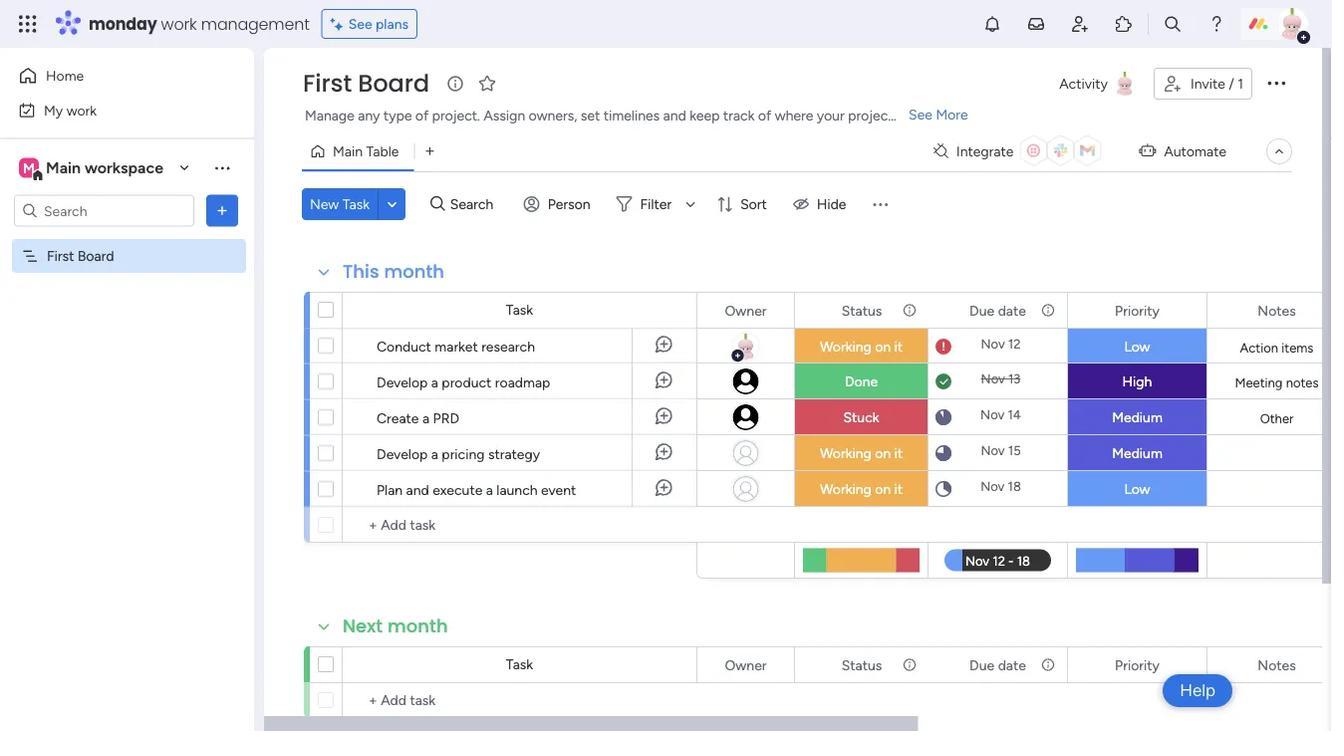 Task type: locate. For each thing, give the bounding box(es) containing it.
2 medium from the top
[[1112, 445, 1163, 462]]

0 horizontal spatial main
[[46, 158, 81, 177]]

board down search in workspace field
[[78, 248, 114, 265]]

0 vertical spatial due date field
[[965, 299, 1031, 321]]

1 horizontal spatial work
[[161, 12, 197, 35]]

2 on from the top
[[875, 445, 891, 462]]

3 on from the top
[[875, 481, 891, 498]]

action items
[[1240, 340, 1314, 356]]

1 vertical spatial owner
[[725, 657, 767, 674]]

Search in workspace field
[[42, 199, 166, 222]]

2 working on it from the top
[[820, 445, 903, 462]]

0 vertical spatial notes
[[1258, 302, 1296, 319]]

1 vertical spatial status field
[[837, 654, 887, 676]]

1 vertical spatial due
[[970, 657, 995, 674]]

1 nov from the top
[[981, 336, 1005, 352]]

0 vertical spatial low
[[1125, 338, 1151, 355]]

month inside this month field
[[384, 259, 445, 285]]

v2 search image
[[431, 193, 445, 216]]

Search field
[[445, 190, 505, 218]]

3 working on it from the top
[[820, 481, 903, 498]]

0 horizontal spatial options image
[[212, 201, 232, 221]]

a left launch on the left of the page
[[486, 481, 493, 498]]

1 vertical spatial working
[[820, 445, 872, 462]]

14
[[1008, 407, 1021, 423]]

first up manage
[[303, 67, 352, 100]]

0 horizontal spatial work
[[66, 102, 97, 119]]

due left column information icon
[[970, 657, 995, 674]]

due date
[[970, 302, 1026, 319], [970, 657, 1026, 674]]

create a prd
[[377, 410, 459, 427]]

home
[[46, 67, 84, 84]]

filter button
[[608, 188, 703, 220]]

help
[[1180, 681, 1216, 701]]

board
[[358, 67, 430, 100], [78, 248, 114, 265]]

month right this
[[384, 259, 445, 285]]

notes field right help button
[[1253, 654, 1301, 676]]

my work
[[44, 102, 97, 119]]

2 working from the top
[[820, 445, 872, 462]]

1 vertical spatial it
[[894, 445, 903, 462]]

0 vertical spatial priority
[[1115, 302, 1160, 319]]

0 horizontal spatial and
[[406, 481, 429, 498]]

0 vertical spatial due date
[[970, 302, 1026, 319]]

1 date from the top
[[998, 302, 1026, 319]]

date
[[998, 302, 1026, 319], [998, 657, 1026, 674]]

0 horizontal spatial of
[[416, 107, 429, 124]]

1 vertical spatial first
[[47, 248, 74, 265]]

1 vertical spatial on
[[875, 445, 891, 462]]

13
[[1009, 371, 1021, 387]]

2 it from the top
[[894, 445, 903, 462]]

month inside next month field
[[388, 614, 448, 639]]

1 vertical spatial develop
[[377, 445, 428, 462]]

0 vertical spatial medium
[[1112, 409, 1163, 426]]

3 nov from the top
[[981, 407, 1005, 423]]

1 horizontal spatial options image
[[1265, 71, 1289, 94]]

first board
[[303, 67, 430, 100], [47, 248, 114, 265]]

0 vertical spatial status field
[[837, 299, 887, 321]]

nov left 12
[[981, 336, 1005, 352]]

due date up nov 12
[[970, 302, 1026, 319]]

product
[[442, 374, 492, 391]]

2 vertical spatial working on it
[[820, 481, 903, 498]]

2 status from the top
[[842, 657, 882, 674]]

0 vertical spatial and
[[663, 107, 686, 124]]

Status field
[[837, 299, 887, 321], [837, 654, 887, 676]]

timelines
[[604, 107, 660, 124]]

1 due date field from the top
[[965, 299, 1031, 321]]

2 notes from the top
[[1258, 657, 1296, 674]]

2 nov from the top
[[981, 371, 1005, 387]]

1 vertical spatial notes field
[[1253, 654, 1301, 676]]

0 vertical spatial due
[[970, 302, 995, 319]]

options image down workspace options image
[[212, 201, 232, 221]]

1 vertical spatial + add task text field
[[353, 689, 688, 713]]

work inside my work button
[[66, 102, 97, 119]]

develop down 'create'
[[377, 445, 428, 462]]

of right track
[[758, 107, 772, 124]]

2 of from the left
[[758, 107, 772, 124]]

1 due from the top
[[970, 302, 995, 319]]

column information image
[[902, 302, 918, 318], [1040, 302, 1056, 318], [902, 657, 918, 673]]

0 vertical spatial owner field
[[720, 299, 772, 321]]

first board up any
[[303, 67, 430, 100]]

12
[[1008, 336, 1021, 352]]

owner for first owner field from the top
[[725, 302, 767, 319]]

main inside button
[[333, 143, 363, 160]]

market
[[435, 338, 478, 355]]

0 vertical spatial task
[[343, 196, 370, 213]]

on
[[875, 338, 891, 355], [875, 445, 891, 462], [875, 481, 891, 498]]

menu image
[[870, 194, 890, 214]]

nov 14
[[981, 407, 1021, 423]]

task for this month
[[506, 301, 533, 318]]

1 vertical spatial status
[[842, 657, 882, 674]]

new task
[[310, 196, 370, 213]]

2 priority field from the top
[[1110, 654, 1165, 676]]

1 horizontal spatial first board
[[303, 67, 430, 100]]

options image
[[1265, 71, 1289, 94], [212, 201, 232, 221]]

collapse board header image
[[1272, 144, 1288, 159]]

0 vertical spatial notes field
[[1253, 299, 1301, 321]]

and left keep
[[663, 107, 686, 124]]

create
[[377, 410, 419, 427]]

priority right column information icon
[[1115, 657, 1160, 674]]

0 vertical spatial first
[[303, 67, 352, 100]]

add to favorites image
[[477, 73, 497, 93]]

see left more
[[909, 106, 933, 123]]

it for plan and execute a launch event
[[894, 481, 903, 498]]

work for my
[[66, 102, 97, 119]]

work right monday
[[161, 12, 197, 35]]

notes field up action items
[[1253, 299, 1301, 321]]

any
[[358, 107, 380, 124]]

new
[[310, 196, 339, 213]]

date up 12
[[998, 302, 1026, 319]]

pricing
[[442, 445, 485, 462]]

+ Add task text field
[[353, 513, 688, 537], [353, 689, 688, 713]]

0 vertical spatial it
[[894, 338, 903, 355]]

it for develop a pricing strategy
[[894, 445, 903, 462]]

nov left 14
[[981, 407, 1005, 423]]

1 vertical spatial medium
[[1112, 445, 1163, 462]]

owners,
[[529, 107, 577, 124]]

1 notes from the top
[[1258, 302, 1296, 319]]

1 vertical spatial priority field
[[1110, 654, 1165, 676]]

a for prd
[[423, 410, 430, 427]]

priority
[[1115, 302, 1160, 319], [1115, 657, 1160, 674]]

1 vertical spatial month
[[388, 614, 448, 639]]

see left plans
[[349, 15, 372, 32]]

and
[[663, 107, 686, 124], [406, 481, 429, 498]]

develop
[[377, 374, 428, 391], [377, 445, 428, 462]]

board up type
[[358, 67, 430, 100]]

see
[[349, 15, 372, 32], [909, 106, 933, 123]]

main inside workspace selection element
[[46, 158, 81, 177]]

work right my
[[66, 102, 97, 119]]

see for see more
[[909, 106, 933, 123]]

due date for second due date field from the top
[[970, 657, 1026, 674]]

medium
[[1112, 409, 1163, 426], [1112, 445, 1163, 462]]

owner for 2nd owner field
[[725, 657, 767, 674]]

plans
[[376, 15, 409, 32]]

ruby anderson image
[[1277, 8, 1309, 40]]

develop a product roadmap
[[377, 374, 550, 391]]

3 working from the top
[[820, 481, 872, 498]]

due
[[970, 302, 995, 319], [970, 657, 995, 674]]

2 vertical spatial working
[[820, 481, 872, 498]]

add view image
[[426, 144, 434, 159]]

2 owner from the top
[[725, 657, 767, 674]]

1 status field from the top
[[837, 299, 887, 321]]

search everything image
[[1163, 14, 1183, 34]]

2 due from the top
[[970, 657, 995, 674]]

This month field
[[338, 259, 450, 285]]

1 horizontal spatial main
[[333, 143, 363, 160]]

2 vertical spatial task
[[506, 656, 533, 673]]

0 vertical spatial + add task text field
[[353, 513, 688, 537]]

0 vertical spatial work
[[161, 12, 197, 35]]

develop for develop a pricing strategy
[[377, 445, 428, 462]]

options image right 1
[[1265, 71, 1289, 94]]

3 it from the top
[[894, 481, 903, 498]]

2 due date from the top
[[970, 657, 1026, 674]]

Due date field
[[965, 299, 1031, 321], [965, 654, 1031, 676]]

due date field left column information icon
[[965, 654, 1031, 676]]

5 nov from the top
[[981, 479, 1005, 495]]

1 vertical spatial options image
[[212, 201, 232, 221]]

1 owner from the top
[[725, 302, 767, 319]]

a
[[431, 374, 438, 391], [423, 410, 430, 427], [431, 445, 438, 462], [486, 481, 493, 498]]

status
[[842, 302, 882, 319], [842, 657, 882, 674]]

next
[[343, 614, 383, 639]]

18
[[1008, 479, 1021, 495]]

month for this month
[[384, 259, 445, 285]]

working on it for develop a pricing strategy
[[820, 445, 903, 462]]

activity
[[1060, 75, 1108, 92]]

a left pricing
[[431, 445, 438, 462]]

column information image for 2nd 'status' field from the bottom
[[902, 302, 918, 318]]

other
[[1260, 411, 1294, 427]]

due date left column information icon
[[970, 657, 1026, 674]]

1 due date from the top
[[970, 302, 1026, 319]]

1 vertical spatial working on it
[[820, 445, 903, 462]]

working
[[820, 338, 872, 355], [820, 445, 872, 462], [820, 481, 872, 498]]

nov
[[981, 336, 1005, 352], [981, 371, 1005, 387], [981, 407, 1005, 423], [981, 443, 1005, 459], [981, 479, 1005, 495]]

develop down conduct
[[377, 374, 428, 391]]

month right next
[[388, 614, 448, 639]]

0 vertical spatial on
[[875, 338, 891, 355]]

it
[[894, 338, 903, 355], [894, 445, 903, 462], [894, 481, 903, 498]]

0 vertical spatial priority field
[[1110, 299, 1165, 321]]

first
[[303, 67, 352, 100], [47, 248, 74, 265]]

see for see plans
[[349, 15, 372, 32]]

nov 12
[[981, 336, 1021, 352]]

apps image
[[1114, 14, 1134, 34]]

and right plan
[[406, 481, 429, 498]]

0 vertical spatial status
[[842, 302, 882, 319]]

1 vertical spatial task
[[506, 301, 533, 318]]

of
[[416, 107, 429, 124], [758, 107, 772, 124]]

notes for 1st notes "field"
[[1258, 302, 1296, 319]]

your
[[817, 107, 845, 124]]

2 vertical spatial on
[[875, 481, 891, 498]]

v2 overdue deadline image
[[936, 337, 952, 356]]

0 horizontal spatial first
[[47, 248, 74, 265]]

1 horizontal spatial and
[[663, 107, 686, 124]]

my
[[44, 102, 63, 119]]

1 vertical spatial see
[[909, 106, 933, 123]]

arrow down image
[[679, 192, 703, 216]]

0 horizontal spatial see
[[349, 15, 372, 32]]

strategy
[[488, 445, 540, 462]]

develop a pricing strategy
[[377, 445, 540, 462]]

0 horizontal spatial first board
[[47, 248, 114, 265]]

date left column information icon
[[998, 657, 1026, 674]]

1 vertical spatial work
[[66, 102, 97, 119]]

task for next month
[[506, 656, 533, 673]]

work
[[161, 12, 197, 35], [66, 102, 97, 119]]

working on it
[[820, 338, 903, 355], [820, 445, 903, 462], [820, 481, 903, 498]]

2 notes field from the top
[[1253, 654, 1301, 676]]

0 vertical spatial owner
[[725, 302, 767, 319]]

1 it from the top
[[894, 338, 903, 355]]

workspace selection element
[[19, 156, 166, 182]]

0 vertical spatial month
[[384, 259, 445, 285]]

1 develop from the top
[[377, 374, 428, 391]]

2 vertical spatial it
[[894, 481, 903, 498]]

invite / 1 button
[[1154, 68, 1253, 100]]

1 vertical spatial and
[[406, 481, 429, 498]]

1 vertical spatial due date field
[[965, 654, 1031, 676]]

due up nov 12
[[970, 302, 995, 319]]

a left prd
[[423, 410, 430, 427]]

1 vertical spatial priority
[[1115, 657, 1160, 674]]

priority field up high
[[1110, 299, 1165, 321]]

develop for develop a product roadmap
[[377, 374, 428, 391]]

priority up high
[[1115, 302, 1160, 319]]

0 vertical spatial date
[[998, 302, 1026, 319]]

inbox image
[[1027, 14, 1046, 34]]

1 vertical spatial notes
[[1258, 657, 1296, 674]]

this
[[343, 259, 379, 285]]

Notes field
[[1253, 299, 1301, 321], [1253, 654, 1301, 676]]

1 horizontal spatial of
[[758, 107, 772, 124]]

1 vertical spatial date
[[998, 657, 1026, 674]]

1 vertical spatial owner field
[[720, 654, 772, 676]]

workspace
[[85, 158, 163, 177]]

priority field right column information icon
[[1110, 654, 1165, 676]]

nov left 13
[[981, 371, 1005, 387]]

Priority field
[[1110, 299, 1165, 321], [1110, 654, 1165, 676]]

2 due date field from the top
[[965, 654, 1031, 676]]

nov left 15
[[981, 443, 1005, 459]]

0 vertical spatial develop
[[377, 374, 428, 391]]

main left table
[[333, 143, 363, 160]]

1 vertical spatial due date
[[970, 657, 1026, 674]]

1 medium from the top
[[1112, 409, 1163, 426]]

0 horizontal spatial board
[[78, 248, 114, 265]]

low
[[1125, 338, 1151, 355], [1125, 481, 1151, 498]]

4 nov from the top
[[981, 443, 1005, 459]]

option
[[0, 238, 254, 242]]

of right type
[[416, 107, 429, 124]]

0 vertical spatial board
[[358, 67, 430, 100]]

nov for nov 18
[[981, 479, 1005, 495]]

1 vertical spatial first board
[[47, 248, 114, 265]]

notes
[[1258, 302, 1296, 319], [1258, 657, 1296, 674]]

1 horizontal spatial see
[[909, 106, 933, 123]]

0 vertical spatial working
[[820, 338, 872, 355]]

working for develop a pricing strategy
[[820, 445, 872, 462]]

nov 15
[[981, 443, 1021, 459]]

1 vertical spatial low
[[1125, 481, 1151, 498]]

management
[[201, 12, 310, 35]]

first board down search in workspace field
[[47, 248, 114, 265]]

main right workspace image on the left top of the page
[[46, 158, 81, 177]]

due date field up nov 12
[[965, 299, 1031, 321]]

0 vertical spatial see
[[349, 15, 372, 32]]

nov left 18
[[981, 479, 1005, 495]]

2 develop from the top
[[377, 445, 428, 462]]

1 on from the top
[[875, 338, 891, 355]]

1 priority from the top
[[1115, 302, 1160, 319]]

monday
[[89, 12, 157, 35]]

first down search in workspace field
[[47, 248, 74, 265]]

1 horizontal spatial first
[[303, 67, 352, 100]]

2 date from the top
[[998, 657, 1026, 674]]

see more
[[909, 106, 968, 123]]

1 vertical spatial board
[[78, 248, 114, 265]]

a left 'product'
[[431, 374, 438, 391]]

column information image for first due date field from the top of the page
[[1040, 302, 1056, 318]]

1 horizontal spatial board
[[358, 67, 430, 100]]

Owner field
[[720, 299, 772, 321], [720, 654, 772, 676]]

see inside button
[[349, 15, 372, 32]]

0 vertical spatial working on it
[[820, 338, 903, 355]]



Task type: describe. For each thing, give the bounding box(es) containing it.
track
[[723, 107, 755, 124]]

main for main workspace
[[46, 158, 81, 177]]

set
[[581, 107, 600, 124]]

project.
[[432, 107, 480, 124]]

nov for nov 13
[[981, 371, 1005, 387]]

m
[[23, 159, 35, 176]]

manage
[[305, 107, 355, 124]]

first inside list box
[[47, 248, 74, 265]]

hide
[[817, 196, 847, 213]]

1 working on it from the top
[[820, 338, 903, 355]]

nov for nov 15
[[981, 443, 1005, 459]]

select product image
[[18, 14, 38, 34]]

conduct market research
[[377, 338, 535, 355]]

plan and execute a launch event
[[377, 481, 576, 498]]

my work button
[[12, 94, 214, 126]]

nov for nov 14
[[981, 407, 1005, 423]]

activity button
[[1052, 68, 1146, 100]]

sort
[[741, 196, 767, 213]]

conduct
[[377, 338, 431, 355]]

First Board field
[[298, 67, 435, 100]]

event
[[541, 481, 576, 498]]

angle down image
[[387, 197, 397, 212]]

where
[[775, 107, 814, 124]]

meeting notes
[[1235, 375, 1319, 391]]

invite / 1
[[1191, 75, 1244, 92]]

nov for nov 12
[[981, 336, 1005, 352]]

0 vertical spatial options image
[[1265, 71, 1289, 94]]

1
[[1238, 75, 1244, 92]]

launch
[[497, 481, 538, 498]]

research
[[482, 338, 535, 355]]

/
[[1229, 75, 1235, 92]]

action
[[1240, 340, 1279, 356]]

stuck
[[844, 409, 880, 426]]

main workspace
[[46, 158, 163, 177]]

invite members image
[[1070, 14, 1090, 34]]

integrate
[[957, 143, 1014, 160]]

2 owner field from the top
[[720, 654, 772, 676]]

sort button
[[709, 188, 779, 220]]

2 priority from the top
[[1115, 657, 1160, 674]]

work for monday
[[161, 12, 197, 35]]

type
[[384, 107, 412, 124]]

person
[[548, 196, 591, 213]]

assign
[[484, 107, 525, 124]]

1 owner field from the top
[[720, 299, 772, 321]]

help image
[[1207, 14, 1227, 34]]

keep
[[690, 107, 720, 124]]

notes for second notes "field" from the top of the page
[[1258, 657, 1296, 674]]

date for first due date field from the top of the page
[[998, 302, 1026, 319]]

v2 done deadline image
[[936, 372, 952, 391]]

show board description image
[[443, 74, 467, 94]]

1 of from the left
[[416, 107, 429, 124]]

working for plan and execute a launch event
[[820, 481, 872, 498]]

15
[[1008, 443, 1021, 459]]

next month
[[343, 614, 448, 639]]

plan
[[377, 481, 403, 498]]

notes
[[1286, 375, 1319, 391]]

1 status from the top
[[842, 302, 882, 319]]

date for second due date field from the top
[[998, 657, 1026, 674]]

Next month field
[[338, 614, 453, 640]]

board inside list box
[[78, 248, 114, 265]]

2 status field from the top
[[837, 654, 887, 676]]

manage any type of project. assign owners, set timelines and keep track of where your project stands.
[[305, 107, 941, 124]]

filter
[[640, 196, 672, 213]]

stands.
[[897, 107, 941, 124]]

on for plan and execute a launch event
[[875, 481, 891, 498]]

main for main table
[[333, 143, 363, 160]]

workspace options image
[[212, 158, 232, 178]]

dapulse integrations image
[[934, 144, 949, 159]]

task inside button
[[343, 196, 370, 213]]

invite
[[1191, 75, 1226, 92]]

main table button
[[302, 136, 414, 167]]

done
[[845, 373, 878, 390]]

first board inside list box
[[47, 248, 114, 265]]

first board list box
[[0, 235, 254, 542]]

1 priority field from the top
[[1110, 299, 1165, 321]]

0 vertical spatial first board
[[303, 67, 430, 100]]

high
[[1123, 373, 1152, 390]]

meeting
[[1235, 375, 1283, 391]]

column information image for 1st 'status' field from the bottom
[[902, 657, 918, 673]]

more
[[936, 106, 968, 123]]

1 notes field from the top
[[1253, 299, 1301, 321]]

on for develop a pricing strategy
[[875, 445, 891, 462]]

help button
[[1163, 675, 1233, 708]]

monday work management
[[89, 12, 310, 35]]

new task button
[[302, 188, 378, 220]]

2 low from the top
[[1125, 481, 1151, 498]]

column information image
[[1040, 657, 1056, 673]]

due date for first due date field from the top of the page
[[970, 302, 1026, 319]]

nov 18
[[981, 479, 1021, 495]]

person button
[[516, 188, 602, 220]]

month for next month
[[388, 614, 448, 639]]

prd
[[433, 410, 459, 427]]

items
[[1282, 340, 1314, 356]]

execute
[[433, 481, 483, 498]]

nov 13
[[981, 371, 1021, 387]]

notifications image
[[983, 14, 1003, 34]]

1 + add task text field from the top
[[353, 513, 688, 537]]

table
[[366, 143, 399, 160]]

a for product
[[431, 374, 438, 391]]

1 low from the top
[[1125, 338, 1151, 355]]

automate
[[1164, 143, 1227, 160]]

project
[[848, 107, 894, 124]]

see plans button
[[322, 9, 418, 39]]

working on it for plan and execute a launch event
[[820, 481, 903, 498]]

hide button
[[785, 188, 859, 220]]

this month
[[343, 259, 445, 285]]

main table
[[333, 143, 399, 160]]

workspace image
[[19, 157, 39, 179]]

a for pricing
[[431, 445, 438, 462]]

1 working from the top
[[820, 338, 872, 355]]

2 + add task text field from the top
[[353, 689, 688, 713]]

roadmap
[[495, 374, 550, 391]]

home button
[[12, 60, 214, 92]]

see plans
[[349, 15, 409, 32]]

autopilot image
[[1140, 138, 1156, 163]]

see more link
[[907, 105, 970, 125]]



Task type: vqa. For each thing, say whether or not it's contained in the screenshot.
items
yes



